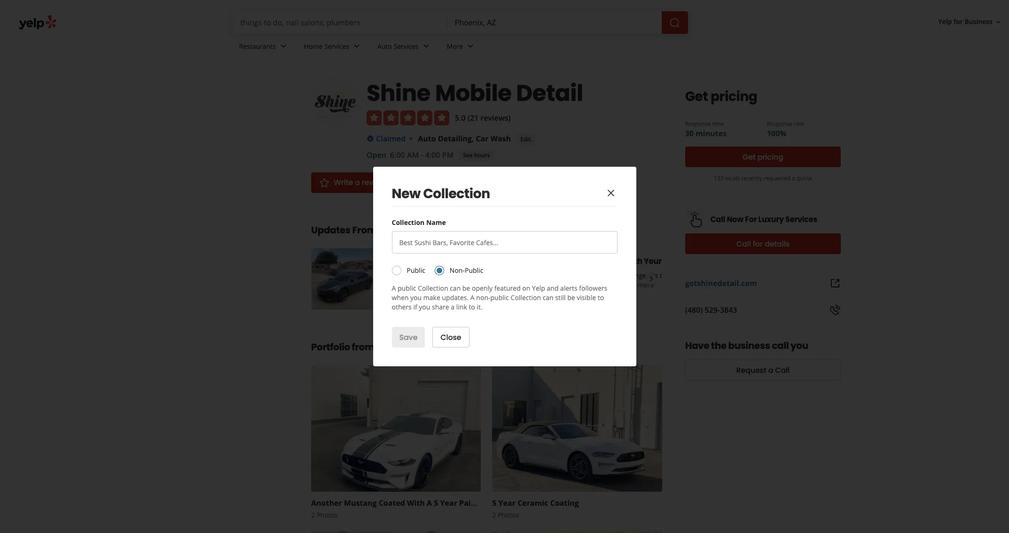 Task type: vqa. For each thing, say whether or not it's contained in the screenshot.
24 star v2 icon on the left
yes



Task type: describe. For each thing, give the bounding box(es) containing it.
mobile
[[435, 78, 512, 109]]

coating
[[551, 499, 579, 509]]

photos inside 5 year ceramic coating 2 photos
[[498, 511, 520, 520]]

services for home services
[[325, 42, 349, 51]]

get pricing inside button
[[743, 152, 784, 163]]

protection
[[481, 499, 521, 509]]

have
[[686, 340, 710, 353]]

non-
[[477, 294, 491, 302]]

for for call
[[753, 239, 763, 250]]

529-
[[705, 305, 721, 316]]

3843
[[721, 305, 738, 316]]

1 vertical spatial can
[[543, 294, 554, 302]]

call for call for details
[[737, 239, 752, 250]]

get inside updates from this business element
[[381, 257, 394, 267]]

if
[[414, 303, 418, 312]]

(21
[[468, 113, 479, 123]]

30
[[686, 128, 694, 139]]

133 locals recently requested a quote
[[714, 175, 813, 182]]

a inside another mustang coated with a 5 year paint protection 2 photos
[[427, 499, 432, 509]]

response for 30
[[686, 120, 711, 128]]

more link
[[440, 34, 484, 61]]

here,
[[399, 272, 415, 281]]

home services
[[304, 42, 349, 51]]

fall in love with your car image
[[514, 249, 575, 310]]

read for halloween
[[422, 281, 436, 290]]

luxury
[[759, 214, 785, 225]]

call for call now for luxury services
[[711, 214, 726, 225]]

write a review link
[[311, 173, 394, 194]]

more for halloween
[[437, 281, 454, 290]]

another mustang coated with a 5 year paint protection 2 photos
[[311, 499, 521, 520]]

make
[[424, 294, 441, 302]]

new collection
[[392, 185, 490, 203]]

5.0
[[455, 113, 466, 123]]

shine
[[367, 78, 431, 109]]

write a review
[[334, 178, 386, 188]]

and inside fall is here, and halloween is just around the…
[[417, 272, 428, 281]]

ceramic
[[518, 499, 549, 509]]

a inside button
[[769, 365, 774, 376]]

5 inside 5 year ceramic coating 2 photos
[[493, 499, 497, 509]]

with for your
[[625, 257, 643, 267]]

followers
[[580, 284, 608, 293]]

the right it's
[[660, 272, 670, 281]]

request a call
[[737, 365, 790, 376]]

1 public from the left
[[407, 266, 426, 275]]

2 horizontal spatial services
[[786, 214, 818, 225]]

0 vertical spatial halloween
[[430, 257, 470, 267]]

business for updates from this business
[[400, 224, 441, 237]]

more for with
[[638, 281, 655, 290]]

see hours
[[463, 151, 490, 159]]

get inside button
[[743, 152, 756, 163]]

home
[[304, 42, 323, 51]]

close
[[441, 332, 462, 343]]

1 your from the left
[[395, 257, 413, 267]]

fall…
[[606, 281, 621, 290]]

(480)
[[686, 305, 703, 316]]

details
[[765, 239, 790, 250]]

(480) 529-3843
[[686, 305, 738, 316]]

business categories element
[[232, 34, 1010, 61]]

1 is from the left
[[393, 272, 397, 281]]

change,
[[624, 272, 648, 281]]

close image
[[606, 188, 617, 199]]

2 public from the left
[[465, 266, 484, 275]]

24 external link v2 image
[[830, 278, 841, 289]]

quote
[[797, 175, 813, 182]]

featured
[[495, 284, 521, 293]]

business
[[729, 340, 771, 353]]

car wash link
[[476, 134, 511, 144]]

0 vertical spatial a
[[392, 284, 396, 293]]

2 horizontal spatial a
[[471, 294, 475, 302]]

for for yelp
[[954, 17, 964, 26]]

4:00
[[426, 150, 440, 161]]

leaves
[[604, 272, 623, 281]]

get pricing button
[[686, 147, 841, 167]]

2 inside another mustang coated with a 5 year paint protection 2 photos
[[311, 511, 315, 520]]

from
[[353, 224, 377, 237]]

share
[[432, 303, 450, 312]]

auto for auto detailing , car wash
[[418, 134, 436, 144]]

perfect
[[672, 272, 694, 281]]

claimed
[[376, 134, 406, 144]]

2 vertical spatial you
[[791, 340, 809, 353]]

100%
[[767, 128, 787, 139]]

open 6:00 am - 4:00 pm
[[367, 150, 454, 161]]

time inside as the leaves change, it's the perfect time to fall…
[[583, 281, 597, 290]]

5 year ceramic coating 2 photos
[[493, 499, 579, 520]]

read more for halloween
[[422, 281, 454, 290]]

a inside a public collection can be openly featured on yelp and alerts followers when you make updates. a non-public collection can still be visible to others if you share a link to it.
[[451, 303, 455, 312]]

0 horizontal spatial can
[[450, 284, 461, 293]]

updates.
[[442, 294, 469, 302]]

0 horizontal spatial be
[[463, 284, 471, 293]]

ready
[[471, 257, 495, 267]]

call for details
[[737, 239, 790, 250]]

year inside another mustang coated with a 5 year paint protection 2 photos
[[441, 499, 458, 509]]

response time 30 minutes
[[686, 120, 727, 139]]

still
[[556, 294, 566, 302]]

edit button
[[517, 134, 535, 146]]

call for details button
[[686, 234, 841, 254]]

2 inside 5 year ceramic coating 2 photos
[[493, 511, 496, 520]]

24 chevron down v2 image for more
[[465, 41, 477, 52]]

6:00
[[390, 150, 405, 161]]

openly
[[472, 284, 493, 293]]

0 horizontal spatial public
[[398, 284, 417, 293]]

add photo link
[[397, 173, 467, 194]]

as the leaves change, it's the perfect time to fall…
[[583, 272, 694, 290]]

2 vertical spatial call
[[776, 365, 790, 376]]

save button
[[392, 327, 425, 348]]

edit
[[521, 135, 531, 143]]

home services link
[[297, 34, 370, 61]]

read more for with
[[622, 281, 655, 290]]

24 phone v2 image
[[830, 305, 841, 316]]

previous image
[[317, 274, 328, 285]]

detail
[[517, 78, 584, 109]]

,
[[472, 134, 474, 144]]

response rate 100%
[[767, 120, 805, 139]]

portfolio
[[311, 341, 350, 354]]

yelp inside a public collection can be openly featured on yelp and alerts followers when you make updates. a non-public collection can still be visible to others if you share a link to it.
[[532, 284, 546, 293]]

name
[[427, 218, 446, 227]]

Collection Name text field
[[392, 231, 618, 254]]

fall in love with your car
[[583, 257, 677, 267]]

wash
[[491, 134, 511, 144]]

0 vertical spatial pricing
[[711, 87, 758, 106]]

recently
[[742, 175, 763, 182]]

with for a
[[407, 499, 425, 509]]

as
[[583, 272, 590, 281]]

request a call button
[[686, 360, 841, 381]]

photo
[[438, 178, 459, 188]]

getshinedetail.com link
[[686, 278, 758, 289]]

minutes
[[696, 128, 727, 139]]

auto services link
[[370, 34, 440, 61]]

1 horizontal spatial car
[[476, 134, 489, 144]]

detailing
[[438, 134, 472, 144]]

0 vertical spatial get pricing
[[686, 87, 758, 106]]

24 chevron down v2 image for auto services
[[421, 41, 432, 52]]

business for portfolio from the business
[[394, 341, 435, 354]]



Task type: locate. For each thing, give the bounding box(es) containing it.
a right write
[[355, 178, 360, 188]]

this
[[379, 224, 398, 237]]

0 horizontal spatial read more
[[422, 281, 454, 290]]

1 horizontal spatial time
[[713, 120, 724, 128]]

auto detailing , car wash
[[418, 134, 511, 144]]

more
[[437, 281, 454, 290], [638, 281, 655, 290]]

requested
[[764, 175, 791, 182]]

5 inside another mustang coated with a 5 year paint protection 2 photos
[[434, 499, 439, 509]]

24 chevron down v2 image inside auto services link
[[421, 41, 432, 52]]

0 horizontal spatial year
[[441, 499, 458, 509]]

5 left paint
[[434, 499, 439, 509]]

0 vertical spatial call
[[711, 214, 726, 225]]

0 horizontal spatial your
[[395, 257, 413, 267]]

None search field
[[233, 11, 690, 34]]

1 2 from the left
[[311, 511, 315, 520]]

non-
[[450, 266, 465, 275]]

read more
[[422, 281, 454, 290], [622, 281, 655, 290]]

time down as
[[583, 281, 597, 290]]

the right from at the left of page
[[377, 341, 392, 354]]

0 vertical spatial business
[[965, 17, 993, 26]]

0 vertical spatial yelp
[[939, 17, 953, 26]]

for inside call for details button
[[753, 239, 763, 250]]

1 response from the left
[[686, 120, 711, 128]]

can left still
[[543, 294, 554, 302]]

24 chevron down v2 image
[[421, 41, 432, 52], [465, 41, 477, 52]]

16 chevron down v2 image
[[995, 18, 1003, 26]]

call now for luxury services
[[711, 214, 818, 225]]

2 vertical spatial business
[[394, 341, 435, 354]]

a public collection can be openly featured on yelp and alerts followers when you make updates. a non-public collection can still be visible to others if you share a link to it.
[[392, 284, 608, 312]]

collection name
[[392, 218, 446, 227]]

0 horizontal spatial is
[[393, 272, 397, 281]]

portfolio from the business element
[[296, 326, 668, 534]]

a right coated
[[427, 499, 432, 509]]

year left ceramic at the bottom right of the page
[[499, 499, 516, 509]]

1 horizontal spatial is
[[464, 272, 469, 281]]

business inside portfolio from the business 'element'
[[394, 341, 435, 354]]

0 vertical spatial be
[[463, 284, 471, 293]]

2 5 from the left
[[493, 499, 497, 509]]

1 horizontal spatial fall
[[583, 257, 596, 267]]

you up if
[[411, 294, 422, 302]]

from
[[352, 341, 375, 354]]

a right request
[[769, 365, 774, 376]]

2 down protection at the bottom of page
[[493, 511, 496, 520]]

locals
[[726, 175, 740, 182]]

you right if
[[419, 303, 431, 312]]

call
[[773, 340, 789, 353]]

photos down another
[[317, 511, 338, 520]]

halloween up fall is here, and halloween is just around the…
[[430, 257, 470, 267]]

pricing inside the get pricing button
[[758, 152, 784, 163]]

others
[[392, 303, 412, 312]]

alerts
[[561, 284, 578, 293]]

2 response from the left
[[767, 120, 793, 128]]

around
[[381, 281, 403, 290]]

request
[[737, 365, 767, 376]]

for inside yelp for business button
[[954, 17, 964, 26]]

2 down another
[[311, 511, 315, 520]]

1 vertical spatial auto
[[418, 134, 436, 144]]

your up here,
[[395, 257, 413, 267]]

pricing
[[711, 87, 758, 106], [758, 152, 784, 163]]

2 is from the left
[[464, 272, 469, 281]]

business right this
[[400, 224, 441, 237]]

1 vertical spatial for
[[753, 239, 763, 250]]

public down featured
[[491, 294, 509, 302]]

fall is here, and halloween is just around the…
[[381, 272, 482, 290]]

1 read more from the left
[[422, 281, 454, 290]]

1 horizontal spatial public
[[465, 266, 484, 275]]

1 24 chevron down v2 image from the left
[[421, 41, 432, 52]]

for
[[746, 214, 757, 225]]

for left "details" in the right of the page
[[753, 239, 763, 250]]

0 vertical spatial fall
[[583, 257, 596, 267]]

get pricing up 133 locals recently requested a quote
[[743, 152, 784, 163]]

fall for fall in love with your car
[[583, 257, 596, 267]]

2 horizontal spatial car
[[664, 257, 677, 267]]

response inside response time 30 minutes
[[686, 120, 711, 128]]

1 vertical spatial get
[[743, 152, 756, 163]]

just
[[471, 272, 482, 281]]

1 vertical spatial call
[[737, 239, 752, 250]]

call down call
[[776, 365, 790, 376]]

2 more from the left
[[638, 281, 655, 290]]

0 horizontal spatial 24 chevron down v2 image
[[278, 41, 289, 52]]

business left close
[[394, 341, 435, 354]]

2 read from the left
[[622, 281, 636, 290]]

1 vertical spatial be
[[568, 294, 576, 302]]

the right have
[[712, 340, 727, 353]]

halloween down get your car halloween ready
[[430, 272, 462, 281]]

2 year from the left
[[499, 499, 516, 509]]

24 chevron down v2 image for home services
[[351, 41, 363, 52]]

1 horizontal spatial a
[[427, 499, 432, 509]]

car right ,
[[476, 134, 489, 144]]

business left 16 chevron down v2 icon
[[965, 17, 993, 26]]

2 24 chevron down v2 image from the left
[[351, 41, 363, 52]]

1 vertical spatial public
[[491, 294, 509, 302]]

call
[[711, 214, 726, 225], [737, 239, 752, 250], [776, 365, 790, 376]]

get pricing up response time 30 minutes
[[686, 87, 758, 106]]

next image
[[646, 274, 656, 285]]

24 chevron down v2 image inside restaurants link
[[278, 41, 289, 52]]

when
[[392, 294, 409, 302]]

public up when
[[398, 284, 417, 293]]

your up it's
[[644, 257, 662, 267]]

2 your from the left
[[644, 257, 662, 267]]

services for auto services
[[394, 42, 419, 51]]

0 vertical spatial get
[[686, 87, 709, 106]]

0 horizontal spatial time
[[583, 281, 597, 290]]

24 chevron down v2 image inside more link
[[465, 41, 477, 52]]

for left 16 chevron down v2 icon
[[954, 17, 964, 26]]

new collection dialog
[[0, 0, 1010, 534]]

photos inside another mustang coated with a 5 year paint protection 2 photos
[[317, 511, 338, 520]]

to
[[598, 281, 605, 290], [598, 294, 604, 302], [469, 303, 475, 312]]

and up still
[[547, 284, 559, 293]]

year
[[441, 499, 458, 509], [499, 499, 516, 509]]

close button
[[433, 327, 470, 348]]

yelp for business button
[[935, 13, 1007, 30]]

5 star rating image
[[367, 111, 450, 126]]

car up here,
[[414, 257, 428, 267]]

1 5 from the left
[[434, 499, 439, 509]]

24 star v2 image
[[319, 178, 330, 189]]

new
[[392, 185, 421, 203]]

2 vertical spatial to
[[469, 303, 475, 312]]

2 vertical spatial get
[[381, 257, 394, 267]]

0 vertical spatial can
[[450, 284, 461, 293]]

paint
[[460, 499, 479, 509]]

auto detailing link
[[418, 134, 472, 144]]

halloween
[[430, 257, 470, 267], [430, 272, 462, 281]]

to left it.
[[469, 303, 475, 312]]

1 vertical spatial halloween
[[430, 272, 462, 281]]

1 horizontal spatial for
[[954, 17, 964, 26]]

0 vertical spatial to
[[598, 281, 605, 290]]

have the business call you
[[686, 340, 809, 353]]

updates
[[311, 224, 351, 237]]

with inside another mustang coated with a 5 year paint protection 2 photos
[[407, 499, 425, 509]]

1 horizontal spatial 24 chevron down v2 image
[[351, 41, 363, 52]]

photos down protection at the bottom of page
[[498, 511, 520, 520]]

read up "make"
[[422, 281, 436, 290]]

1 year from the left
[[441, 499, 458, 509]]

get your car halloween ready
[[381, 257, 495, 267]]

16 claim filled v2 image
[[367, 135, 374, 143]]

year left paint
[[441, 499, 458, 509]]

is left just
[[464, 272, 469, 281]]

save
[[400, 332, 418, 343]]

1 vertical spatial pricing
[[758, 152, 784, 163]]

1 horizontal spatial get
[[686, 87, 709, 106]]

5 right paint
[[493, 499, 497, 509]]

24 chevron down v2 image for restaurants
[[278, 41, 289, 52]]

with inside updates from this business element
[[625, 257, 643, 267]]

0 vertical spatial with
[[625, 257, 643, 267]]

0 horizontal spatial public
[[407, 266, 426, 275]]

response inside response rate 100%
[[767, 120, 793, 128]]

0 horizontal spatial yelp
[[532, 284, 546, 293]]

1 vertical spatial yelp
[[532, 284, 546, 293]]

0 horizontal spatial for
[[753, 239, 763, 250]]

1 horizontal spatial with
[[625, 257, 643, 267]]

2 vertical spatial a
[[427, 499, 432, 509]]

0 vertical spatial time
[[713, 120, 724, 128]]

1 vertical spatial with
[[407, 499, 425, 509]]

it's
[[650, 272, 659, 281]]

reviews)
[[481, 113, 511, 123]]

0 horizontal spatial more
[[437, 281, 454, 290]]

more down it's
[[638, 281, 655, 290]]

0 horizontal spatial get
[[381, 257, 394, 267]]

1 vertical spatial time
[[583, 281, 597, 290]]

1 horizontal spatial response
[[767, 120, 793, 128]]

1 horizontal spatial read
[[622, 281, 636, 290]]

the
[[592, 272, 602, 281], [660, 272, 670, 281], [712, 340, 727, 353], [377, 341, 392, 354]]

0 horizontal spatial auto
[[378, 42, 392, 51]]

the right as
[[592, 272, 602, 281]]

2 24 chevron down v2 image from the left
[[465, 41, 477, 52]]

with up change,
[[625, 257, 643, 267]]

response up 100%
[[767, 120, 793, 128]]

and inside a public collection can be openly featured on yelp and alerts followers when you make updates. a non-public collection can still be visible to others if you share a link to it.
[[547, 284, 559, 293]]

be down alerts
[[568, 294, 576, 302]]

0 horizontal spatial fall
[[381, 272, 391, 281]]

auto for auto services
[[378, 42, 392, 51]]

halloween inside fall is here, and halloween is just around the…
[[430, 272, 462, 281]]

you
[[411, 294, 422, 302], [419, 303, 431, 312], [791, 340, 809, 353]]

updates from this business
[[311, 224, 441, 237]]

response for 100%
[[767, 120, 793, 128]]

1 horizontal spatial services
[[394, 42, 419, 51]]

2 photos from the left
[[498, 511, 520, 520]]

be up "updates."
[[463, 284, 471, 293]]

0 horizontal spatial 5
[[434, 499, 439, 509]]

0 horizontal spatial call
[[711, 214, 726, 225]]

can up "updates."
[[450, 284, 461, 293]]

1 horizontal spatial can
[[543, 294, 554, 302]]

car up "perfect"
[[664, 257, 677, 267]]

yelp for business
[[939, 17, 993, 26]]

read more down change,
[[622, 281, 655, 290]]

1 vertical spatial fall
[[381, 272, 391, 281]]

a left the link
[[451, 303, 455, 312]]

restaurants link
[[232, 34, 297, 61]]

1 horizontal spatial yelp
[[939, 17, 953, 26]]

fall
[[583, 257, 596, 267], [381, 272, 391, 281]]

another
[[311, 499, 342, 509]]

0 horizontal spatial a
[[392, 284, 396, 293]]

1 horizontal spatial photos
[[498, 511, 520, 520]]

business inside yelp for business button
[[965, 17, 993, 26]]

pricing up requested
[[758, 152, 784, 163]]

time up minutes
[[713, 120, 724, 128]]

a left quote
[[793, 175, 796, 182]]

1 vertical spatial business
[[400, 224, 441, 237]]

2 read more from the left
[[622, 281, 655, 290]]

1 horizontal spatial 24 chevron down v2 image
[[465, 41, 477, 52]]

response
[[686, 120, 711, 128], [767, 120, 793, 128]]

24 chevron down v2 image right the "restaurants"
[[278, 41, 289, 52]]

add
[[421, 178, 436, 188]]

0 vertical spatial auto
[[378, 42, 392, 51]]

1 vertical spatial a
[[471, 294, 475, 302]]

fall left in
[[583, 257, 596, 267]]

read more up "make"
[[422, 281, 454, 290]]

0 vertical spatial you
[[411, 294, 422, 302]]

hours
[[474, 151, 490, 159]]

0 horizontal spatial 24 chevron down v2 image
[[421, 41, 432, 52]]

0 horizontal spatial 2
[[311, 511, 315, 520]]

fall for fall is here, and halloween is just around the…
[[381, 272, 391, 281]]

1 horizontal spatial your
[[644, 257, 662, 267]]

services
[[325, 42, 349, 51], [394, 42, 419, 51], [786, 214, 818, 225]]

review
[[362, 178, 386, 188]]

see
[[463, 151, 473, 159]]

1 24 chevron down v2 image from the left
[[278, 41, 289, 52]]

1 horizontal spatial 2
[[493, 511, 496, 520]]

mustang
[[344, 499, 377, 509]]

1 read from the left
[[422, 281, 436, 290]]

24 chevron down v2 image right home services
[[351, 41, 363, 52]]

see hours link
[[460, 150, 494, 162]]

0 vertical spatial for
[[954, 17, 964, 26]]

more up "updates."
[[437, 281, 454, 290]]

1 horizontal spatial and
[[547, 284, 559, 293]]

shine mobile detail
[[367, 78, 584, 109]]

a left non-
[[471, 294, 475, 302]]

1 horizontal spatial call
[[737, 239, 752, 250]]

0 horizontal spatial services
[[325, 42, 349, 51]]

public up openly
[[465, 266, 484, 275]]

1 more from the left
[[437, 281, 454, 290]]

to down the followers
[[598, 294, 604, 302]]

search image
[[670, 17, 681, 29]]

get up response time 30 minutes
[[686, 87, 709, 106]]

a up when
[[392, 284, 396, 293]]

1 vertical spatial get pricing
[[743, 152, 784, 163]]

call down for
[[737, 239, 752, 250]]

pm
[[442, 150, 454, 161]]

1 horizontal spatial 5
[[493, 499, 497, 509]]

read for with
[[622, 281, 636, 290]]

1 horizontal spatial public
[[491, 294, 509, 302]]

0 horizontal spatial car
[[414, 257, 428, 267]]

business logo image
[[311, 78, 359, 126]]

to inside as the leaves change, it's the perfect time to fall…
[[598, 281, 605, 290]]

time inside response time 30 minutes
[[713, 120, 724, 128]]

0 horizontal spatial and
[[417, 272, 428, 281]]

a
[[392, 284, 396, 293], [471, 294, 475, 302], [427, 499, 432, 509]]

love
[[606, 257, 624, 267]]

24 chevron down v2 image
[[278, 41, 289, 52], [351, 41, 363, 52]]

1 horizontal spatial year
[[499, 499, 516, 509]]

fall up around
[[381, 272, 391, 281]]

auto inside auto services link
[[378, 42, 392, 51]]

1 vertical spatial and
[[547, 284, 559, 293]]

0 vertical spatial and
[[417, 272, 428, 281]]

call left now
[[711, 214, 726, 225]]

pricing up response time 30 minutes
[[711, 87, 758, 106]]

5
[[434, 499, 439, 509], [493, 499, 497, 509]]

1 photos from the left
[[317, 511, 338, 520]]

2 horizontal spatial get
[[743, 152, 756, 163]]

is up around
[[393, 272, 397, 281]]

1 vertical spatial to
[[598, 294, 604, 302]]

write
[[334, 178, 353, 188]]

public
[[407, 266, 426, 275], [465, 266, 484, 275]]

you right call
[[791, 340, 809, 353]]

2 2 from the left
[[493, 511, 496, 520]]

now
[[727, 214, 744, 225]]

add photo
[[421, 178, 459, 188]]

updates from this business element
[[296, 209, 708, 311]]

the inside 'element'
[[377, 341, 392, 354]]

fall inside fall is here, and halloween is just around the…
[[381, 272, 391, 281]]

0 horizontal spatial read
[[422, 281, 436, 290]]

get up around
[[381, 257, 394, 267]]

to left fall…
[[598, 281, 605, 290]]

1 vertical spatial you
[[419, 303, 431, 312]]

get your car halloween ready image
[[312, 249, 373, 310]]

24 chevron down v2 image right auto services
[[421, 41, 432, 52]]

business inside updates from this business element
[[400, 224, 441, 237]]

0 horizontal spatial with
[[407, 499, 425, 509]]

restaurants
[[239, 42, 276, 51]]

rate
[[794, 120, 805, 128]]

1 horizontal spatial read more
[[622, 281, 655, 290]]

yelp inside button
[[939, 17, 953, 26]]

response up the 30
[[686, 120, 711, 128]]

with right coated
[[407, 499, 425, 509]]

in
[[598, 257, 605, 267]]

link
[[457, 303, 467, 312]]

read down change,
[[622, 281, 636, 290]]

24 chevron down v2 image right more
[[465, 41, 477, 52]]

0 horizontal spatial response
[[686, 120, 711, 128]]

and up the…
[[417, 272, 428, 281]]

year inside 5 year ceramic coating 2 photos
[[499, 499, 516, 509]]

0 vertical spatial public
[[398, 284, 417, 293]]

get up recently
[[743, 152, 756, 163]]

0 horizontal spatial photos
[[317, 511, 338, 520]]

public up the…
[[407, 266, 426, 275]]

24 chevron down v2 image inside home services link
[[351, 41, 363, 52]]

1 horizontal spatial be
[[568, 294, 576, 302]]

visible
[[577, 294, 596, 302]]



